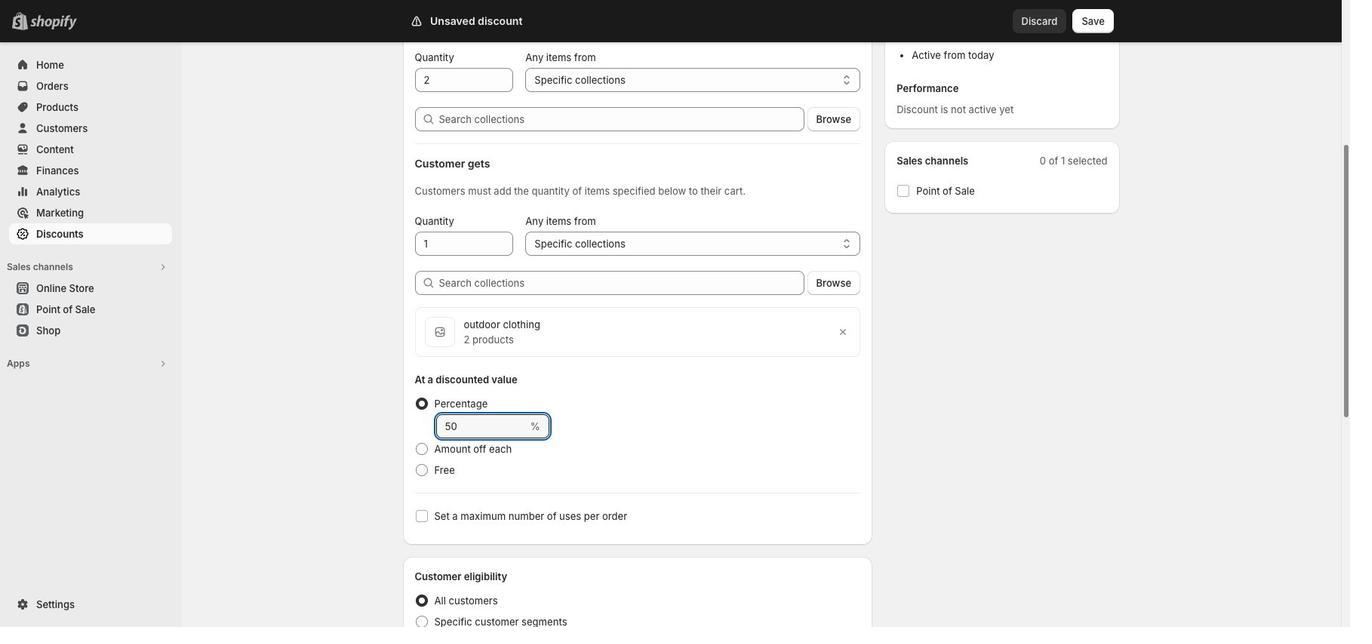 Task type: vqa. For each thing, say whether or not it's contained in the screenshot.
Search countries text field
no



Task type: locate. For each thing, give the bounding box(es) containing it.
None text field
[[415, 232, 513, 256], [436, 414, 527, 438], [415, 232, 513, 256], [436, 414, 527, 438]]

Search collections text field
[[439, 107, 804, 131]]

Search collections text field
[[439, 271, 804, 295]]

None text field
[[415, 68, 513, 92]]



Task type: describe. For each thing, give the bounding box(es) containing it.
shopify image
[[30, 15, 77, 30]]



